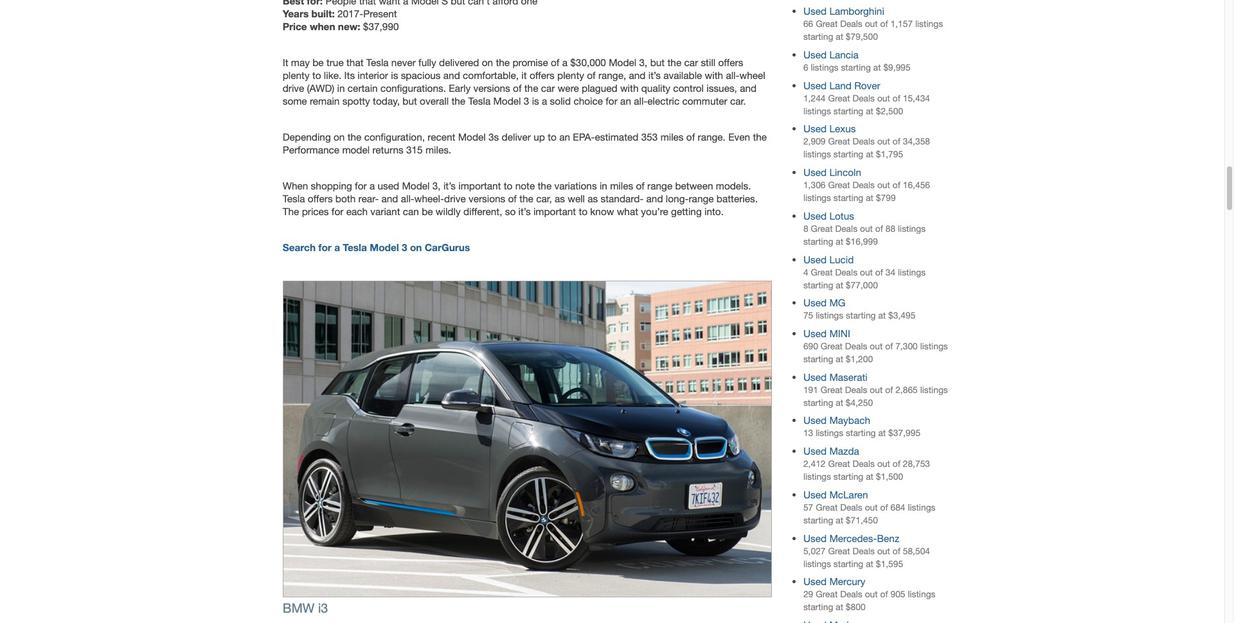 Task type: vqa. For each thing, say whether or not it's contained in the screenshot.
right ·
no



Task type: describe. For each thing, give the bounding box(es) containing it.
of inside 2,909 great deals out of 34,358 listings starting at
[[893, 137, 901, 147]]

at for lotus
[[836, 236, 843, 247]]

at for lamborghini
[[836, 32, 843, 42]]

tesla inside when shopping for a used model 3, it's important to note the variations in miles of range between models. tesla offers both rear- and all-wheel-drive versions of the car, as well as standard- and long-range batteries. the prices for each variant can be wildly different, so it's important to know what you're getting into.
[[283, 193, 305, 205]]

used mg 75 listings starting at $3,495
[[804, 297, 916, 321]]

out for used lincoln
[[877, 180, 890, 190]]

note
[[515, 180, 535, 192]]

on inside depending on the configuration, recent model 3s deliver up to an epa-estimated 353 miles of range. even the performance model returns 315 miles.
[[334, 131, 345, 143]]

great for mclaren
[[816, 503, 838, 513]]

in inside it may be true that tesla never fully delivered on the promise of a $30,000 model 3, but the car still offers plenty to like. its interior is spacious and comfortable, it offers plenty of range, and it's available with all-wheel drive (awd) in certain configurations. early versions of the car were plagued with quality control issues, and some remain spotty today, but overall the tesla model 3 is a solid choice for an all-electric commuter car.
[[337, 82, 345, 94]]

1 vertical spatial 3
[[402, 242, 407, 254]]

of inside 1,306 great deals out of 16,456 listings starting at
[[893, 180, 901, 190]]

starting inside used maybach 13 listings starting at $37,995
[[846, 428, 876, 439]]

may
[[291, 56, 310, 68]]

1 horizontal spatial with
[[705, 69, 723, 81]]

performance
[[283, 144, 340, 156]]

used for used lamborghini
[[804, 5, 827, 17]]

search for a tesla model 3 on cargurus
[[283, 242, 470, 254]]

1 as from the left
[[555, 193, 565, 205]]

1 horizontal spatial but
[[650, 56, 665, 68]]

that
[[346, 56, 364, 68]]

1 vertical spatial with
[[620, 82, 639, 94]]

used inside used lancia 6 listings starting at $9,995
[[804, 49, 827, 60]]

at for mercedes-
[[866, 559, 874, 569]]

in inside when shopping for a used model 3, it's important to note the variations in miles of range between models. tesla offers both rear- and all-wheel-drive versions of the car, as well as standard- and long-range batteries. the prices for each variant can be wildly different, so it's important to know what you're getting into.
[[600, 180, 607, 192]]

2,909
[[804, 137, 826, 147]]

58,504
[[903, 546, 930, 557]]

available
[[664, 69, 702, 81]]

1 vertical spatial offers
[[530, 69, 555, 81]]

listings for mini
[[920, 341, 948, 352]]

of up 'so'
[[508, 193, 517, 205]]

range,
[[598, 69, 626, 81]]

mercury
[[830, 576, 866, 588]]

you're
[[641, 206, 668, 217]]

$77,000
[[846, 280, 878, 290]]

1 horizontal spatial important
[[534, 206, 576, 217]]

75
[[804, 311, 813, 321]]

2 vertical spatial it's
[[518, 206, 531, 217]]

684
[[891, 503, 906, 513]]

of inside the 66 great deals out of 1,157 listings starting at
[[880, 19, 888, 29]]

at for mercury
[[836, 603, 843, 613]]

plagued
[[582, 82, 618, 94]]

tesla up interior
[[366, 56, 389, 68]]

of inside the 4 great deals out of 34 listings starting at
[[875, 267, 883, 277]]

miles.
[[426, 144, 451, 156]]

used inside used mg 75 listings starting at $3,495
[[804, 297, 827, 309]]

to down well
[[579, 206, 588, 217]]

used for used lucid
[[804, 254, 827, 265]]

4
[[804, 267, 808, 277]]

at for lucid
[[836, 280, 843, 290]]

the down early
[[452, 95, 466, 107]]

it's inside it may be true that tesla never fully delivered on the promise of a $30,000 model 3, but the car still offers plenty to like. its interior is spacious and comfortable, it offers plenty of range, and it's available with all-wheel drive (awd) in certain configurations. early versions of the car were plagued with quality control issues, and some remain spotty today, but overall the tesla model 3 is a solid choice for an all-electric commuter car.
[[649, 69, 661, 81]]

2 as from the left
[[588, 193, 598, 205]]

315
[[406, 144, 423, 156]]

a inside when shopping for a used model 3, it's important to note the variations in miles of range between models. tesla offers both rear- and all-wheel-drive versions of the car, as well as standard- and long-range batteries. the prices for each variant can be wildly different, so it's important to know what you're getting into.
[[370, 180, 375, 192]]

of inside 191 great deals out of 2,865 listings starting at
[[885, 385, 893, 395]]

spacious
[[401, 69, 441, 81]]

lotus
[[830, 210, 854, 222]]

used mini
[[804, 328, 850, 339]]

starting for lamborghini
[[804, 32, 833, 42]]

great for mini
[[821, 341, 843, 352]]

at inside used lancia 6 listings starting at $9,995
[[873, 62, 881, 73]]

rover
[[854, 79, 881, 91]]

all- inside when shopping for a used model 3, it's important to note the variations in miles of range between models. tesla offers both rear- and all-wheel-drive versions of the car, as well as standard- and long-range batteries. the prices for each variant can be wildly different, so it's important to know what you're getting into.
[[401, 193, 415, 205]]

used
[[378, 180, 399, 192]]

for up rear-
[[355, 180, 367, 192]]

listings for mercedes-
[[804, 559, 831, 569]]

at for mclaren
[[836, 516, 843, 526]]

issues,
[[707, 82, 737, 94]]

comfortable,
[[463, 69, 519, 81]]

and down wheel
[[740, 82, 757, 94]]

lexus
[[830, 123, 856, 135]]

used lexus link
[[804, 123, 856, 135]]

$37,995
[[889, 428, 921, 439]]

listings inside used mg 75 listings starting at $3,495
[[816, 311, 844, 321]]

and up quality on the top
[[629, 69, 646, 81]]

model down variant
[[370, 242, 399, 254]]

listings for lotus
[[898, 224, 926, 234]]

used for used lincoln
[[804, 167, 827, 178]]

used lincoln
[[804, 167, 861, 178]]

used lotus link
[[804, 210, 854, 222]]

of inside 690 great deals out of 7,300 listings starting at
[[885, 341, 893, 352]]

deals for lotus
[[835, 224, 858, 234]]

66
[[804, 19, 813, 29]]

a left $30,000 at top left
[[562, 56, 568, 68]]

used mercedes-benz
[[804, 533, 900, 544]]

starting for maserati
[[804, 398, 833, 408]]

for down both
[[332, 206, 344, 217]]

mclaren
[[830, 489, 868, 501]]

used maserati link
[[804, 371, 868, 383]]

a right search
[[334, 242, 340, 254]]

starting for land
[[834, 106, 864, 116]]

1 horizontal spatial range
[[689, 193, 714, 205]]

its
[[344, 69, 355, 81]]

used mercedes-benz link
[[804, 533, 900, 544]]

maybach
[[830, 415, 870, 427]]

at for land
[[866, 106, 874, 116]]

true
[[327, 56, 344, 68]]

to inside it may be true that tesla never fully delivered on the promise of a $30,000 model 3, but the car still offers plenty to like. its interior is spacious and comfortable, it offers plenty of range, and it's available with all-wheel drive (awd) in certain configurations. early versions of the car were plagued with quality control issues, and some remain spotty today, but overall the tesla model 3 is a solid choice for an all-electric commuter car.
[[312, 69, 321, 81]]

still
[[701, 56, 716, 68]]

used inside used maybach 13 listings starting at $37,995
[[804, 415, 827, 427]]

know
[[590, 206, 614, 217]]

of inside 5,027 great deals out of 58,504 listings starting at
[[893, 546, 901, 557]]

starting inside used lancia 6 listings starting at $9,995
[[841, 62, 871, 73]]

choice
[[574, 95, 603, 107]]

of down 'it'
[[513, 82, 522, 94]]

listings for lexus
[[804, 149, 831, 160]]

today,
[[373, 95, 400, 107]]

1,306 great deals out of 16,456 listings starting at
[[804, 180, 930, 203]]

used lotus
[[804, 210, 854, 222]]

bmw i3
[[283, 601, 328, 616]]

out for used lucid
[[860, 267, 873, 277]]

out for used maserati
[[870, 385, 883, 395]]

years
[[283, 7, 309, 19]]

versions inside it may be true that tesla never fully delivered on the promise of a $30,000 model 3, but the car still offers plenty to like. its interior is spacious and comfortable, it offers plenty of range, and it's available with all-wheel drive (awd) in certain configurations. early versions of the car were plagued with quality control issues, and some remain spotty today, but overall the tesla model 3 is a solid choice for an all-electric commuter car.
[[473, 82, 510, 94]]

2 plenty from the left
[[557, 69, 584, 81]]

what
[[617, 206, 638, 217]]

the up "car,"
[[538, 180, 552, 192]]

tesla down early
[[468, 95, 491, 107]]

offers inside when shopping for a used model 3, it's important to note the variations in miles of range between models. tesla offers both rear- and all-wheel-drive versions of the car, as well as standard- and long-range batteries. the prices for each variant can be wildly different, so it's important to know what you're getting into.
[[308, 193, 333, 205]]

mg
[[830, 297, 846, 309]]

control
[[673, 82, 704, 94]]

34
[[886, 267, 896, 277]]

used land rover link
[[804, 79, 881, 91]]

starting for mercedes-
[[834, 559, 864, 569]]

lucid
[[830, 254, 854, 265]]

were
[[558, 82, 579, 94]]

$9,995
[[884, 62, 911, 73]]

at for mini
[[836, 354, 843, 365]]

used mazda
[[804, 446, 859, 457]]

model up the range,
[[609, 56, 637, 68]]

0 vertical spatial important
[[459, 180, 501, 192]]

and down used
[[382, 193, 398, 205]]

range.
[[698, 131, 726, 143]]

2 vertical spatial on
[[410, 242, 422, 254]]

of inside 57 great deals out of 684 listings starting at
[[880, 503, 888, 513]]

deals for lucid
[[835, 267, 858, 277]]

0 vertical spatial all-
[[726, 69, 740, 81]]

returns
[[373, 144, 404, 156]]

great for lexus
[[828, 137, 850, 147]]

deals for mazda
[[853, 459, 875, 469]]

and up you're
[[646, 193, 663, 205]]

model inside depending on the configuration, recent model 3s deliver up to an epa-estimated 353 miles of range. even the performance model returns 315 miles.
[[458, 131, 486, 143]]

of down $30,000 at top left
[[587, 69, 596, 81]]

starting inside used mg 75 listings starting at $3,495
[[846, 311, 876, 321]]

the right even
[[753, 131, 767, 143]]

$16,999
[[846, 236, 878, 247]]

some
[[283, 95, 307, 107]]

search
[[283, 242, 316, 254]]

at for lincoln
[[866, 193, 874, 203]]

different,
[[463, 206, 502, 217]]

deals for mercedes-
[[853, 546, 875, 557]]

listings for lucid
[[898, 267, 926, 277]]

of up standard-
[[636, 180, 645, 192]]

8
[[804, 224, 808, 234]]

listings for lincoln
[[804, 193, 831, 203]]

starting for mclaren
[[804, 516, 833, 526]]

690 great deals out of 7,300 listings starting at
[[804, 341, 948, 365]]

$1,200
[[846, 354, 873, 365]]

the up comfortable,
[[496, 56, 510, 68]]

great for land
[[828, 93, 850, 103]]

like.
[[324, 69, 342, 81]]

of inside 29 great deals out of 905 listings starting at
[[880, 590, 888, 600]]

$3,495
[[889, 311, 916, 321]]

to inside depending on the configuration, recent model 3s deliver up to an epa-estimated 353 miles of range. even the performance model returns 315 miles.
[[548, 131, 557, 143]]

the down note
[[520, 193, 534, 205]]

miles for 353
[[661, 131, 684, 143]]

and down delivered
[[443, 69, 460, 81]]

mercedes-
[[830, 533, 877, 544]]

used for used lotus
[[804, 210, 827, 222]]

to left note
[[504, 180, 513, 192]]

listings inside used maybach 13 listings starting at $37,995
[[816, 428, 844, 439]]

variations
[[554, 180, 597, 192]]

bmw
[[283, 601, 315, 616]]

wildly
[[436, 206, 461, 217]]

out for used mazda
[[877, 459, 890, 469]]

great for lucid
[[811, 267, 833, 277]]

depending
[[283, 131, 331, 143]]

shopping
[[311, 180, 352, 192]]

prices
[[302, 206, 329, 217]]

model
[[342, 144, 370, 156]]

used land rover
[[804, 79, 881, 91]]

remain
[[310, 95, 340, 107]]

great for lotus
[[811, 224, 833, 234]]

search for a tesla model 3 on cargurus link
[[283, 242, 470, 254]]

it
[[283, 56, 288, 68]]

1 vertical spatial it's
[[444, 180, 456, 192]]

a left solid
[[542, 95, 547, 107]]

2,909 great deals out of 34,358 listings starting at
[[804, 137, 930, 160]]

the up the model
[[348, 131, 362, 143]]

models.
[[716, 180, 751, 192]]

of right promise
[[551, 56, 560, 68]]

starting for mercury
[[804, 603, 833, 613]]

2015 bmw i3 preview summaryimage image
[[283, 281, 772, 598]]

tesla down each at the left of page
[[343, 242, 367, 254]]

it
[[522, 69, 527, 81]]

great for lamborghini
[[816, 19, 838, 29]]



Task type: locate. For each thing, give the bounding box(es) containing it.
used up 690
[[804, 328, 827, 339]]

2 vertical spatial offers
[[308, 193, 333, 205]]

great
[[816, 19, 838, 29], [828, 93, 850, 103], [828, 137, 850, 147], [828, 180, 850, 190], [811, 224, 833, 234], [811, 267, 833, 277], [821, 341, 843, 352], [821, 385, 843, 395], [828, 459, 850, 469], [816, 503, 838, 513], [828, 546, 850, 557], [816, 590, 838, 600]]

for inside it may be true that tesla never fully delivered on the promise of a $30,000 model 3, but the car still offers plenty to like. its interior is spacious and comfortable, it offers plenty of range, and it's available with all-wheel drive (awd) in certain configurations. early versions of the car were plagued with quality control issues, and some remain spotty today, but overall the tesla model 3 is a solid choice for an all-electric commuter car.
[[606, 95, 618, 107]]

starting for lincoln
[[834, 193, 864, 203]]

listings inside 2,909 great deals out of 34,358 listings starting at
[[804, 149, 831, 160]]

3 inside it may be true that tesla never fully delivered on the promise of a $30,000 model 3, but the car still offers plenty to like. its interior is spacious and comfortable, it offers plenty of range, and it's available with all-wheel drive (awd) in certain configurations. early versions of the car were plagued with quality control issues, and some remain spotty today, but overall the tesla model 3 is a solid choice for an all-electric commuter car.
[[524, 95, 529, 107]]

of inside depending on the configuration, recent model 3s deliver up to an epa-estimated 353 miles of range. even the performance model returns 315 miles.
[[686, 131, 695, 143]]

listings right 88
[[898, 224, 926, 234]]

out for used mclaren
[[865, 503, 878, 513]]

listings right the 2,865
[[920, 385, 948, 395]]

mini
[[830, 328, 850, 339]]

listings inside 1,244 great deals out of 15,434 listings starting at
[[804, 106, 831, 116]]

car up available
[[684, 56, 698, 68]]

when
[[283, 180, 308, 192]]

great inside 57 great deals out of 684 listings starting at
[[816, 503, 838, 513]]

the down 'it'
[[524, 82, 538, 94]]

0 horizontal spatial car
[[541, 82, 555, 94]]

of up $2,500
[[893, 93, 901, 103]]

1 vertical spatial on
[[334, 131, 345, 143]]

used for used mazda
[[804, 446, 827, 457]]

0 horizontal spatial on
[[334, 131, 345, 143]]

2 horizontal spatial on
[[482, 56, 493, 68]]

great for mercury
[[816, 590, 838, 600]]

used maybach 13 listings starting at $37,995
[[804, 415, 921, 439]]

listings for mclaren
[[908, 503, 936, 513]]

standard-
[[601, 193, 644, 205]]

but up quality on the top
[[650, 56, 665, 68]]

1 horizontal spatial an
[[620, 95, 631, 107]]

listings for land
[[804, 106, 831, 116]]

0 vertical spatial miles
[[661, 131, 684, 143]]

0 vertical spatial 3,
[[639, 56, 648, 68]]

deals inside the 4 great deals out of 34 listings starting at
[[835, 267, 858, 277]]

0 horizontal spatial with
[[620, 82, 639, 94]]

1 horizontal spatial 3,
[[639, 56, 648, 68]]

0 horizontal spatial in
[[337, 82, 345, 94]]

listings right 905
[[908, 590, 936, 600]]

1 vertical spatial but
[[403, 95, 417, 107]]

1 vertical spatial drive
[[444, 193, 466, 205]]

great inside 191 great deals out of 2,865 listings starting at
[[821, 385, 843, 395]]

used up 66
[[804, 5, 827, 17]]

on up the model
[[334, 131, 345, 143]]

used for used mercedes-benz
[[804, 533, 827, 544]]

great inside the 66 great deals out of 1,157 listings starting at
[[816, 19, 838, 29]]

of left range.
[[686, 131, 695, 143]]

0 horizontal spatial an
[[559, 131, 570, 143]]

listings inside 2,412 great deals out of 28,753 listings starting at
[[804, 472, 831, 482]]

1 vertical spatial range
[[689, 193, 714, 205]]

6 used from the top
[[804, 210, 827, 222]]

starting inside the 66 great deals out of 1,157 listings starting at
[[804, 32, 833, 42]]

offers right still on the top of the page
[[718, 56, 743, 68]]

1 horizontal spatial it's
[[518, 206, 531, 217]]

miles inside depending on the configuration, recent model 3s deliver up to an epa-estimated 353 miles of range. even the performance model returns 315 miles.
[[661, 131, 684, 143]]

13 used from the top
[[804, 489, 827, 501]]

0 horizontal spatial but
[[403, 95, 417, 107]]

deals inside '8 great deals out of 88 listings starting at'
[[835, 224, 858, 234]]

used mercury
[[804, 576, 866, 588]]

quality
[[641, 82, 671, 94]]

used up 2,412
[[804, 446, 827, 457]]

0 horizontal spatial 3,
[[432, 180, 441, 192]]

353
[[641, 131, 658, 143]]

0 vertical spatial 3
[[524, 95, 529, 107]]

to
[[312, 69, 321, 81], [548, 131, 557, 143], [504, 180, 513, 192], [579, 206, 588, 217]]

out up $4,250
[[870, 385, 883, 395]]

starting down 66
[[804, 32, 833, 42]]

9 used from the top
[[804, 328, 827, 339]]

deals
[[840, 19, 863, 29], [853, 93, 875, 103], [853, 137, 875, 147], [853, 180, 875, 190], [835, 224, 858, 234], [835, 267, 858, 277], [845, 341, 868, 352], [845, 385, 868, 395], [853, 459, 875, 469], [840, 503, 863, 513], [853, 546, 875, 557], [840, 590, 863, 600]]

at for mazda
[[866, 472, 874, 482]]

listings down 5,027
[[804, 559, 831, 569]]

10 used from the top
[[804, 371, 827, 383]]

out inside the 4 great deals out of 34 listings starting at
[[860, 267, 873, 277]]

starting inside 29 great deals out of 905 listings starting at
[[804, 603, 833, 613]]

built:
[[311, 7, 335, 19]]

34,358
[[903, 137, 930, 147]]

great inside 1,244 great deals out of 15,434 listings starting at
[[828, 93, 850, 103]]

starting inside 1,306 great deals out of 16,456 listings starting at
[[834, 193, 864, 203]]

starting for lotus
[[804, 236, 833, 247]]

starting inside 5,027 great deals out of 58,504 listings starting at
[[834, 559, 864, 569]]

model inside when shopping for a used model 3, it's important to note the variations in miles of range between models. tesla offers both rear- and all-wheel-drive versions of the car, as well as standard- and long-range batteries. the prices for each variant can be wildly different, so it's important to know what you're getting into.
[[402, 180, 430, 192]]

deals down lucid
[[835, 267, 858, 277]]

model up wheel-
[[402, 180, 430, 192]]

listings inside the 4 great deals out of 34 listings starting at
[[898, 267, 926, 277]]

1 horizontal spatial car
[[684, 56, 698, 68]]

solid
[[550, 95, 571, 107]]

66 great deals out of 1,157 listings starting at
[[804, 19, 943, 42]]

delivered
[[439, 56, 479, 68]]

never
[[391, 56, 416, 68]]

versions down comfortable,
[[473, 82, 510, 94]]

deals for mclaren
[[840, 503, 863, 513]]

a up rear-
[[370, 180, 375, 192]]

listings for lamborghini
[[915, 19, 943, 29]]

at inside 5,027 great deals out of 58,504 listings starting at
[[866, 559, 874, 569]]

deals for lamborghini
[[840, 19, 863, 29]]

2 horizontal spatial it's
[[649, 69, 661, 81]]

an inside depending on the configuration, recent model 3s deliver up to an epa-estimated 353 miles of range. even the performance model returns 315 miles.
[[559, 131, 570, 143]]

1 horizontal spatial all-
[[634, 95, 648, 107]]

0 horizontal spatial drive
[[283, 82, 304, 94]]

0 vertical spatial be
[[313, 56, 324, 68]]

deals inside 57 great deals out of 684 listings starting at
[[840, 503, 863, 513]]

used for used mercury
[[804, 576, 827, 588]]

it may be true that tesla never fully delivered on the promise of a $30,000 model 3, but the car still offers plenty to like. its interior is spacious and comfortable, it offers plenty of range, and it's available with all-wheel drive (awd) in certain configurations. early versions of the car were plagued with quality control issues, and some remain spotty today, but overall the tesla model 3 is a solid choice for an all-electric commuter car.
[[283, 56, 765, 107]]

miles inside when shopping for a used model 3, it's important to note the variations in miles of range between models. tesla offers both rear- and all-wheel-drive versions of the car, as well as standard- and long-range batteries. the prices for each variant can be wildly different, so it's important to know what you're getting into.
[[610, 180, 633, 192]]

listings down 1,306
[[804, 193, 831, 203]]

it's right 'so'
[[518, 206, 531, 217]]

11 used from the top
[[804, 415, 827, 427]]

listings inside 191 great deals out of 2,865 listings starting at
[[920, 385, 948, 395]]

at inside '8 great deals out of 88 listings starting at'
[[836, 236, 843, 247]]

$37,990
[[363, 20, 399, 32]]

3 used from the top
[[804, 79, 827, 91]]

at inside 57 great deals out of 684 listings starting at
[[836, 516, 843, 526]]

great for lincoln
[[828, 180, 850, 190]]

1 horizontal spatial 3
[[524, 95, 529, 107]]

even
[[728, 131, 750, 143]]

0 horizontal spatial miles
[[610, 180, 633, 192]]

of left 34 on the right
[[875, 267, 883, 277]]

2,412
[[804, 459, 826, 469]]

out up the $79,500
[[865, 19, 878, 29]]

starting up mini
[[846, 311, 876, 321]]

used mclaren
[[804, 489, 868, 501]]

fully
[[419, 56, 436, 68]]

1 horizontal spatial drive
[[444, 193, 466, 205]]

starting inside '8 great deals out of 88 listings starting at'
[[804, 236, 833, 247]]

1 vertical spatial car
[[541, 82, 555, 94]]

0 vertical spatial range
[[647, 180, 673, 192]]

of inside '8 great deals out of 88 listings starting at'
[[875, 224, 883, 234]]

but
[[650, 56, 665, 68], [403, 95, 417, 107]]

wheel
[[740, 69, 765, 81]]

listings right 1,157
[[915, 19, 943, 29]]

at left $37,995
[[878, 428, 886, 439]]

price
[[283, 20, 307, 32]]

great inside 29 great deals out of 905 listings starting at
[[816, 590, 838, 600]]

deals for maserati
[[845, 385, 868, 395]]

out for used lotus
[[860, 224, 873, 234]]

0 horizontal spatial offers
[[308, 193, 333, 205]]

deals down mercedes-
[[853, 546, 875, 557]]

each
[[346, 206, 368, 217]]

at inside 1,306 great deals out of 16,456 listings starting at
[[866, 193, 874, 203]]

1 vertical spatial important
[[534, 206, 576, 217]]

deals for mini
[[845, 341, 868, 352]]

out up $1,200
[[870, 341, 883, 352]]

deals inside 5,027 great deals out of 58,504 listings starting at
[[853, 546, 875, 557]]

starting up mercury
[[834, 559, 864, 569]]

great inside 690 great deals out of 7,300 listings starting at
[[821, 341, 843, 352]]

2 used from the top
[[804, 49, 827, 60]]

1 horizontal spatial plenty
[[557, 69, 584, 81]]

deals inside 2,412 great deals out of 28,753 listings starting at
[[853, 459, 875, 469]]

deals down mazda
[[853, 459, 875, 469]]

car
[[684, 56, 698, 68], [541, 82, 555, 94]]

4 used from the top
[[804, 123, 827, 135]]

in
[[337, 82, 345, 94], [600, 180, 607, 192]]

1,244 great deals out of 15,434 listings starting at
[[804, 93, 930, 116]]

great down used mini link
[[821, 341, 843, 352]]

1 horizontal spatial as
[[588, 193, 598, 205]]

be inside it may be true that tesla never fully delivered on the promise of a $30,000 model 3, but the car still offers plenty to like. its interior is spacious and comfortable, it offers plenty of range, and it's available with all-wheel drive (awd) in certain configurations. early versions of the car were plagued with quality control issues, and some remain spotty today, but overall the tesla model 3 is a solid choice for an all-electric commuter car.
[[313, 56, 324, 68]]

starting down 191
[[804, 398, 833, 408]]

used mg link
[[804, 297, 846, 309]]

electric
[[648, 95, 680, 107]]

listings inside '8 great deals out of 88 listings starting at'
[[898, 224, 926, 234]]

starting down the 57
[[804, 516, 833, 526]]

is
[[391, 69, 398, 81], [532, 95, 539, 107]]

out for used mini
[[870, 341, 883, 352]]

when
[[310, 20, 335, 32]]

2 vertical spatial all-
[[401, 193, 415, 205]]

for down plagued
[[606, 95, 618, 107]]

13
[[804, 428, 813, 439]]

0 horizontal spatial plenty
[[283, 69, 310, 81]]

used for used mini
[[804, 328, 827, 339]]

out up '$800'
[[865, 590, 878, 600]]

1 vertical spatial be
[[422, 206, 433, 217]]

deals for lincoln
[[853, 180, 875, 190]]

as right "car,"
[[555, 193, 565, 205]]

when shopping for a used model 3, it's important to note the variations in miles of range between models. tesla offers both rear- and all-wheel-drive versions of the car, as well as standard- and long-range batteries. the prices for each variant can be wildly different, so it's important to know what you're getting into.
[[283, 180, 758, 217]]

2017-
[[337, 7, 363, 19]]

used lincoln link
[[804, 167, 861, 178]]

starting for mini
[[804, 354, 833, 365]]

listings for mercury
[[908, 590, 936, 600]]

1 horizontal spatial offers
[[530, 69, 555, 81]]

epa-
[[573, 131, 595, 143]]

configurations.
[[381, 82, 446, 94]]

at left $799
[[866, 193, 874, 203]]

5,027 great deals out of 58,504 listings starting at
[[804, 546, 930, 569]]

car,
[[536, 193, 552, 205]]

with down still on the top of the page
[[705, 69, 723, 81]]

listings down 2,909
[[804, 149, 831, 160]]

0 horizontal spatial 3
[[402, 242, 407, 254]]

at inside 1,244 great deals out of 15,434 listings starting at
[[866, 106, 874, 116]]

0 horizontal spatial as
[[555, 193, 565, 205]]

deals down 'lotus'
[[835, 224, 858, 234]]

0 vertical spatial offers
[[718, 56, 743, 68]]

out for used mercedes-benz
[[877, 546, 890, 557]]

all- down quality on the top
[[634, 95, 648, 107]]

1 horizontal spatial is
[[532, 95, 539, 107]]

years built: 2017-present price when new: $37,990
[[283, 7, 399, 32]]

offers up prices
[[308, 193, 333, 205]]

with down the range,
[[620, 82, 639, 94]]

$1,500
[[876, 472, 903, 482]]

used for used land rover
[[804, 79, 827, 91]]

on left cargurus
[[410, 242, 422, 254]]

1 vertical spatial all-
[[634, 95, 648, 107]]

model down comfortable,
[[493, 95, 521, 107]]

deals inside 2,909 great deals out of 34,358 listings starting at
[[853, 137, 875, 147]]

of left 88
[[875, 224, 883, 234]]

tesla
[[366, 56, 389, 68], [468, 95, 491, 107], [283, 193, 305, 205], [343, 242, 367, 254]]

starting down 29
[[804, 603, 833, 613]]

0 vertical spatial but
[[650, 56, 665, 68]]

deals inside 1,244 great deals out of 15,434 listings starting at
[[853, 93, 875, 103]]

used for used mclaren
[[804, 489, 827, 501]]

deals for mercury
[[840, 590, 863, 600]]

miles for in
[[610, 180, 633, 192]]

0 vertical spatial car
[[684, 56, 698, 68]]

0 vertical spatial an
[[620, 95, 631, 107]]

can
[[403, 206, 419, 217]]

of up $799
[[893, 180, 901, 190]]

at inside 2,909 great deals out of 34,358 listings starting at
[[866, 149, 874, 160]]

5 used from the top
[[804, 167, 827, 178]]

out inside the 66 great deals out of 1,157 listings starting at
[[865, 19, 878, 29]]

used lancia link
[[804, 49, 859, 60]]

listings for mazda
[[804, 472, 831, 482]]

3, up wheel-
[[432, 180, 441, 192]]

0 vertical spatial is
[[391, 69, 398, 81]]

at for lexus
[[866, 149, 874, 160]]

starting for lexus
[[834, 149, 864, 160]]

0 horizontal spatial be
[[313, 56, 324, 68]]

2,412 great deals out of 28,753 listings starting at
[[804, 459, 930, 482]]

drive inside when shopping for a used model 3, it's important to note the variations in miles of range between models. tesla offers both rear- and all-wheel-drive versions of the car, as well as standard- and long-range batteries. the prices for each variant can be wildly different, so it's important to know what you're getting into.
[[444, 193, 466, 205]]

14 used from the top
[[804, 533, 827, 544]]

used mini link
[[804, 328, 850, 339]]

configuration,
[[364, 131, 425, 143]]

an inside it may be true that tesla never fully delivered on the promise of a $30,000 model 3, but the car still offers plenty to like. its interior is spacious and comfortable, it offers plenty of range, and it's available with all-wheel drive (awd) in certain configurations. early versions of the car were plagued with quality control issues, and some remain spotty today, but overall the tesla model 3 is a solid choice for an all-electric commuter car.
[[620, 95, 631, 107]]

great for maserati
[[821, 385, 843, 395]]

listings inside the 66 great deals out of 1,157 listings starting at
[[915, 19, 943, 29]]

in down 'like.'
[[337, 82, 345, 94]]

0 horizontal spatial is
[[391, 69, 398, 81]]

at inside used mg 75 listings starting at $3,495
[[878, 311, 886, 321]]

57 great deals out of 684 listings starting at
[[804, 503, 936, 526]]

0 vertical spatial on
[[482, 56, 493, 68]]

3, inside it may be true that tesla never fully delivered on the promise of a $30,000 model 3, but the car still offers plenty to like. its interior is spacious and comfortable, it offers plenty of range, and it's available with all-wheel drive (awd) in certain configurations. early versions of the car were plagued with quality control issues, and some remain spotty today, but overall the tesla model 3 is a solid choice for an all-electric commuter car.
[[639, 56, 648, 68]]

out inside '8 great deals out of 88 listings starting at'
[[860, 224, 873, 234]]

range
[[647, 180, 673, 192], [689, 193, 714, 205]]

great down used maserati at the bottom of the page
[[821, 385, 843, 395]]

used lexus
[[804, 123, 856, 135]]

used for used lexus
[[804, 123, 827, 135]]

4 great deals out of 34 listings starting at
[[804, 267, 926, 290]]

in up standard-
[[600, 180, 607, 192]]

0 horizontal spatial all-
[[401, 193, 415, 205]]

to up (awd)
[[312, 69, 321, 81]]

starting inside 2,412 great deals out of 28,753 listings starting at
[[834, 472, 864, 482]]

starting up lincoln
[[834, 149, 864, 160]]

miles up standard-
[[610, 180, 633, 192]]

0 horizontal spatial important
[[459, 180, 501, 192]]

starting for lucid
[[804, 280, 833, 290]]

of left 905
[[880, 590, 888, 600]]

as up know
[[588, 193, 598, 205]]

at inside used maybach 13 listings starting at $37,995
[[878, 428, 886, 439]]

out up $16,999
[[860, 224, 873, 234]]

up
[[534, 131, 545, 143]]

interior
[[358, 69, 388, 81]]

deals inside 690 great deals out of 7,300 listings starting at
[[845, 341, 868, 352]]

3
[[524, 95, 529, 107], [402, 242, 407, 254]]

deals for lexus
[[853, 137, 875, 147]]

important down "car,"
[[534, 206, 576, 217]]

used up 1,244
[[804, 79, 827, 91]]

on inside it may be true that tesla never fully delivered on the promise of a $30,000 model 3, but the car still offers plenty to like. its interior is spacious and comfortable, it offers plenty of range, and it's available with all-wheel drive (awd) in certain configurations. early versions of the car were plagued with quality control issues, and some remain spotty today, but overall the tesla model 3 is a solid choice for an all-electric commuter car.
[[482, 56, 493, 68]]

starting up lexus
[[834, 106, 864, 116]]

spotty
[[342, 95, 370, 107]]

starting inside 57 great deals out of 684 listings starting at
[[804, 516, 833, 526]]

offers down promise
[[530, 69, 555, 81]]

great inside '8 great deals out of 88 listings starting at'
[[811, 224, 833, 234]]

used up 13
[[804, 415, 827, 427]]

an
[[620, 95, 631, 107], [559, 131, 570, 143]]

starting for mazda
[[834, 472, 864, 482]]

great down used mercedes-benz
[[828, 546, 850, 557]]

out up $71,450
[[865, 503, 878, 513]]

it's
[[649, 69, 661, 81], [444, 180, 456, 192], [518, 206, 531, 217]]

listings for maserati
[[920, 385, 948, 395]]

0 vertical spatial it's
[[649, 69, 661, 81]]

1 horizontal spatial on
[[410, 242, 422, 254]]

out inside 191 great deals out of 2,865 listings starting at
[[870, 385, 883, 395]]

$30,000
[[570, 56, 606, 68]]

listings inside 690 great deals out of 7,300 listings starting at
[[920, 341, 948, 352]]

out up $1,500
[[877, 459, 890, 469]]

great inside 2,909 great deals out of 34,358 listings starting at
[[828, 137, 850, 147]]

7 used from the top
[[804, 254, 827, 265]]

3, inside when shopping for a used model 3, it's important to note the variations in miles of range between models. tesla offers both rear- and all-wheel-drive versions of the car, as well as standard- and long-range batteries. the prices for each variant can be wildly different, so it's important to know what you're getting into.
[[432, 180, 441, 192]]

out inside 29 great deals out of 905 listings starting at
[[865, 590, 878, 600]]

out for used land rover
[[877, 93, 890, 103]]

15 used from the top
[[804, 576, 827, 588]]

variant
[[370, 206, 400, 217]]

1 vertical spatial an
[[559, 131, 570, 143]]

listings right 7,300
[[920, 341, 948, 352]]

great inside 2,412 great deals out of 28,753 listings starting at
[[828, 459, 850, 469]]

191 great deals out of 2,865 listings starting at
[[804, 385, 948, 408]]

be inside when shopping for a used model 3, it's important to note the variations in miles of range between models. tesla offers both rear- and all-wheel-drive versions of the car, as well as standard- and long-range batteries. the prices for each variant can be wildly different, so it's important to know what you're getting into.
[[422, 206, 433, 217]]

1 horizontal spatial miles
[[661, 131, 684, 143]]

for right search
[[318, 242, 332, 254]]

at left $1,795
[[866, 149, 874, 160]]

deals down rover
[[853, 93, 875, 103]]

0 vertical spatial with
[[705, 69, 723, 81]]

out inside 57 great deals out of 684 listings starting at
[[865, 503, 878, 513]]

at for maserati
[[836, 398, 843, 408]]

out inside 5,027 great deals out of 58,504 listings starting at
[[877, 546, 890, 557]]

listings inside used lancia 6 listings starting at $9,995
[[811, 62, 839, 73]]

191
[[804, 385, 818, 395]]

deals for land
[[853, 93, 875, 103]]

at left "$1,595"
[[866, 559, 874, 569]]

starting down 4
[[804, 280, 833, 290]]

$799
[[876, 193, 896, 203]]

be left true
[[313, 56, 324, 68]]

benz
[[877, 533, 900, 544]]

2 horizontal spatial all-
[[726, 69, 740, 81]]

3 down can
[[402, 242, 407, 254]]

out inside 2,412 great deals out of 28,753 listings starting at
[[877, 459, 890, 469]]

$71,450
[[846, 516, 878, 526]]

of inside 1,244 great deals out of 15,434 listings starting at
[[893, 93, 901, 103]]

deals inside 191 great deals out of 2,865 listings starting at
[[845, 385, 868, 395]]

great for mazda
[[828, 459, 850, 469]]

1 vertical spatial 3,
[[432, 180, 441, 192]]

drive up wildly
[[444, 193, 466, 205]]

listings inside 5,027 great deals out of 58,504 listings starting at
[[804, 559, 831, 569]]

0 horizontal spatial it's
[[444, 180, 456, 192]]

0 vertical spatial drive
[[283, 82, 304, 94]]

16,456
[[903, 180, 930, 190]]

deals down lexus
[[853, 137, 875, 147]]

great down used lucid
[[811, 267, 833, 277]]

lamborghini
[[830, 5, 884, 17]]

at up used maserati link
[[836, 354, 843, 365]]

maserati
[[830, 371, 868, 383]]

deals up $4,250
[[845, 385, 868, 395]]

deals up $1,200
[[845, 341, 868, 352]]

1 plenty from the left
[[283, 69, 310, 81]]

great for mercedes-
[[828, 546, 850, 557]]

is down never
[[391, 69, 398, 81]]

8 used from the top
[[804, 297, 827, 309]]

at up "mg"
[[836, 280, 843, 290]]

listings inside 57 great deals out of 684 listings starting at
[[908, 503, 936, 513]]

at left $2,500
[[866, 106, 874, 116]]

drive inside it may be true that tesla never fully delivered on the promise of a $30,000 model 3, but the car still offers plenty to like. its interior is spacious and comfortable, it offers plenty of range, and it's available with all-wheel drive (awd) in certain configurations. early versions of the car were plagued with quality control issues, and some remain spotty today, but overall the tesla model 3 is a solid choice for an all-electric commuter car.
[[283, 82, 304, 94]]

1 vertical spatial versions
[[469, 193, 505, 205]]

1 horizontal spatial be
[[422, 206, 433, 217]]

1 vertical spatial in
[[600, 180, 607, 192]]

overall
[[420, 95, 449, 107]]

1 vertical spatial miles
[[610, 180, 633, 192]]

0 vertical spatial in
[[337, 82, 345, 94]]

listings down used lancia link
[[811, 62, 839, 73]]

$2,500
[[876, 106, 903, 116]]

out inside 1,244 great deals out of 15,434 listings starting at
[[877, 93, 890, 103]]

starting down 690
[[804, 354, 833, 365]]

1 vertical spatial is
[[532, 95, 539, 107]]

used for used maserati
[[804, 371, 827, 383]]

6
[[804, 62, 808, 73]]

starting inside 1,244 great deals out of 15,434 listings starting at
[[834, 106, 864, 116]]

an left epa-
[[559, 131, 570, 143]]

out inside 690 great deals out of 7,300 listings starting at
[[870, 341, 883, 352]]

at inside 29 great deals out of 905 listings starting at
[[836, 603, 843, 613]]

out for used lexus
[[877, 137, 890, 147]]

so
[[505, 206, 516, 217]]

batteries.
[[717, 193, 758, 205]]

listings down used maybach link
[[816, 428, 844, 439]]

0 vertical spatial versions
[[473, 82, 510, 94]]

12 used from the top
[[804, 446, 827, 457]]

great inside 5,027 great deals out of 58,504 listings starting at
[[828, 546, 850, 557]]

estimated
[[595, 131, 639, 143]]

out for used mercury
[[865, 590, 878, 600]]

2 horizontal spatial offers
[[718, 56, 743, 68]]

great inside 1,306 great deals out of 16,456 listings starting at
[[828, 180, 850, 190]]

out for used lamborghini
[[865, 19, 878, 29]]

0 horizontal spatial range
[[647, 180, 673, 192]]

1,306
[[804, 180, 826, 190]]

of inside 2,412 great deals out of 28,753 listings starting at
[[893, 459, 901, 469]]

the up available
[[668, 56, 682, 68]]

1 horizontal spatial in
[[600, 180, 607, 192]]

1 used from the top
[[804, 5, 827, 17]]

versions inside when shopping for a used model 3, it's important to note the variations in miles of range between models. tesla offers both rear- and all-wheel-drive versions of the car, as well as standard- and long-range batteries. the prices for each variant can be wildly different, so it's important to know what you're getting into.
[[469, 193, 505, 205]]

great down lincoln
[[828, 180, 850, 190]]

of left 684
[[880, 503, 888, 513]]



